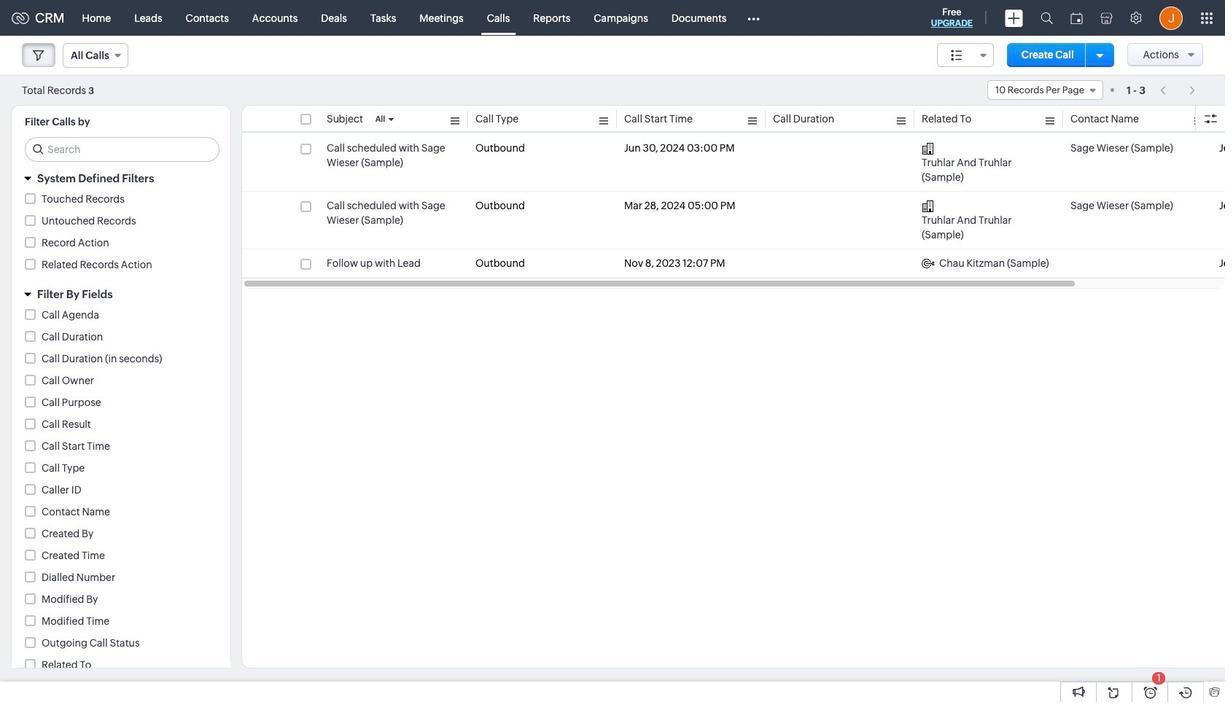 Task type: locate. For each thing, give the bounding box(es) containing it.
profile image
[[1160, 6, 1183, 30]]

None field
[[63, 43, 128, 68], [937, 43, 994, 67], [988, 80, 1104, 100], [63, 43, 128, 68], [988, 80, 1104, 100]]

Other Modules field
[[739, 6, 770, 30]]

Search text field
[[26, 138, 219, 161]]

logo image
[[12, 12, 29, 24]]

profile element
[[1151, 0, 1192, 35]]

row group
[[242, 134, 1226, 278]]

search element
[[1032, 0, 1062, 36]]

navigation
[[1153, 80, 1204, 101]]

create menu image
[[1005, 9, 1023, 27]]



Task type: vqa. For each thing, say whether or not it's contained in the screenshot.
'Create Menu' element
yes



Task type: describe. For each thing, give the bounding box(es) containing it.
search image
[[1041, 12, 1053, 24]]

size image
[[951, 49, 963, 62]]

calendar image
[[1071, 12, 1083, 24]]

none field size
[[937, 43, 994, 67]]

create menu element
[[996, 0, 1032, 35]]



